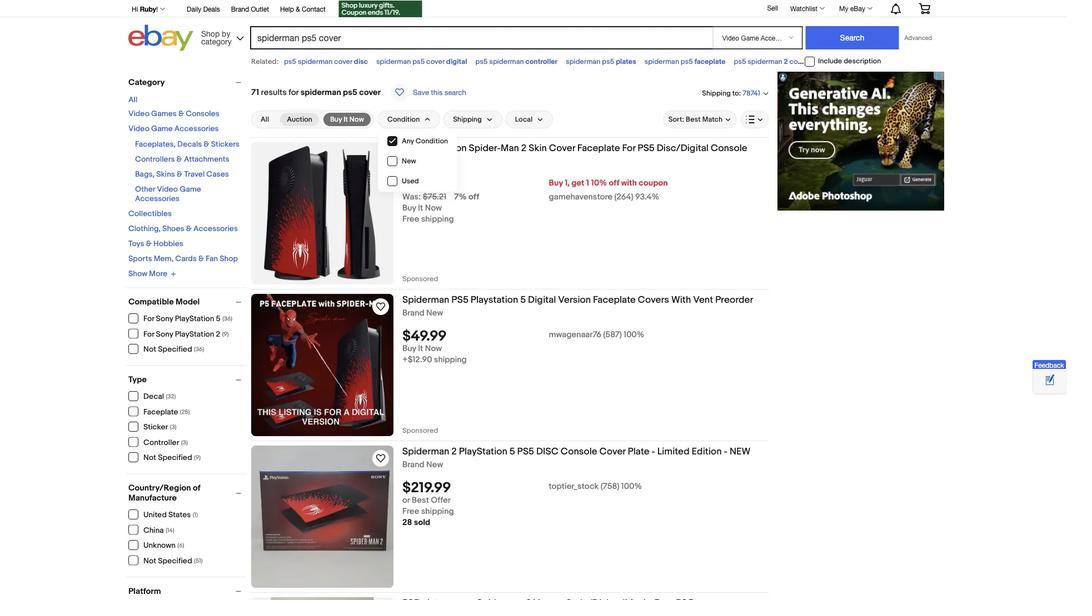 Task type: describe. For each thing, give the bounding box(es) containing it.
covers
[[638, 294, 669, 306]]

consoles
[[186, 109, 220, 119]]

of
[[193, 483, 200, 493]]

shipping to : 78741
[[702, 89, 760, 98]]

man
[[501, 142, 519, 154]]

spiderman ps5 playstation 5 digital version faceplate covers with vent preorder heading
[[402, 294, 753, 306]]

watch spiderman ps5 playstation 5 digital version faceplate covers with vent preorder image
[[374, 300, 387, 314]]

console inside the spiderman 2 playstation 5 ps5 disc console cover plate - limited edition - new brand new
[[561, 446, 597, 458]]

or
[[402, 496, 410, 506]]

with
[[671, 294, 691, 306]]

toptier_stock (758) 100% or best offer free shipping 28 sold
[[402, 482, 642, 528]]

not specified (9)
[[143, 453, 201, 463]]

(3) for controller
[[181, 439, 188, 446]]

edition inside the spiderman 2 playstation 5 ps5 disc console cover plate - limited edition - new brand new
[[692, 446, 722, 458]]

skin
[[529, 142, 547, 154]]

ebay
[[850, 4, 866, 12]]

controller (3)
[[143, 438, 188, 447]]

brand outlet
[[231, 5, 269, 13]]

(9) inside "for sony playstation 2 (9)"
[[222, 331, 229, 338]]

ps5 inside spiderman ps5 playstation 5 digital version faceplate covers with vent preorder brand new
[[452, 294, 469, 306]]

show more
[[128, 269, 167, 279]]

by
[[222, 29, 230, 38]]

faceplates, decals & stickers link
[[135, 140, 240, 149]]

video game accessories
[[128, 124, 219, 134]]

for for for sony playstation 2
[[143, 330, 154, 339]]

hi ruby !
[[132, 5, 158, 13]]

shipping for shipping
[[453, 115, 482, 124]]

(36) inside not specified (36)
[[194, 346, 204, 353]]

all for video games & consoles
[[128, 95, 138, 105]]

category
[[128, 77, 165, 87]]

games
[[151, 109, 177, 119]]

it for gamehavenstore (264) 93.4% buy it now free shipping
[[418, 203, 423, 213]]

buy it now link
[[323, 113, 371, 126]]

buy inside mwagenaar76 (587) 100% buy it now +$12.90 shipping
[[402, 344, 416, 354]]

2 inside the spiderman 2 playstation 5 ps5 disc console cover plate - limited edition - new brand new
[[452, 446, 457, 458]]

cards
[[175, 254, 197, 264]]

sell
[[767, 4, 778, 12]]

game inside faceplates, decals & stickers controllers & attachments bags, skins & travel cases other video game accessories
[[180, 185, 201, 194]]

your shopping cart image
[[918, 3, 931, 14]]

(9) inside not specified (9)
[[194, 454, 201, 462]]

listing options selector. list view selected. image
[[746, 115, 764, 124]]

!
[[156, 5, 158, 13]]

28
[[402, 518, 412, 528]]

condition inside dropdown button
[[387, 115, 420, 124]]

toptier_stock
[[549, 482, 599, 492]]

hi
[[132, 5, 138, 13]]

now for mwagenaar76 (587) 100% buy it now +$12.90 shipping
[[425, 344, 442, 354]]

watchlist link
[[784, 2, 830, 15]]

ps5 inside the spiderman 2 playstation 5 ps5 disc console cover plate - limited edition - new brand new
[[517, 446, 534, 458]]

advertisement region
[[778, 72, 944, 211]]

(3) for sticker
[[170, 424, 177, 431]]

video games & consoles link
[[128, 109, 220, 119]]

my ebay
[[839, 4, 866, 12]]

now inside text box
[[350, 115, 364, 124]]

daily
[[187, 5, 201, 13]]

(14)
[[166, 527, 175, 534]]

cover inside limited edition spider-man 2 skin cover faceplate for ps5 disc/digital console brand new
[[549, 142, 575, 154]]

ps5 down search for anything "text field"
[[476, 57, 488, 66]]

spiderman right the plates
[[645, 57, 679, 66]]

7%
[[454, 192, 467, 202]]

limited edition spider-man 2 skin cover faceplate for ps5 disc/digital console image
[[251, 142, 394, 285]]

not for not specified (36)
[[143, 345, 156, 354]]

ps5 inside limited edition spider-man 2 skin cover faceplate for ps5 disc/digital console brand new
[[638, 142, 655, 154]]

(36) inside for sony playstation 5 (36)
[[222, 315, 232, 323]]

manufacture
[[128, 493, 177, 503]]

ps5 spiderman cover disc
[[284, 57, 368, 66]]

this
[[431, 88, 443, 96]]

& right toys
[[146, 239, 152, 249]]

video inside faceplates, decals & stickers controllers & attachments bags, skins & travel cases other video game accessories
[[157, 185, 178, 194]]

ps5 up buy it now
[[343, 87, 357, 97]]

cases
[[206, 170, 229, 179]]

decal
[[143, 392, 164, 402]]

playstation for ps5
[[459, 446, 507, 458]]

spiderman right disc
[[376, 57, 411, 66]]

spiderman ps5 playstation 5 digital version faceplate covers with vent preorder brand new
[[402, 294, 753, 318]]

controller
[[526, 57, 558, 66]]

plates
[[616, 57, 636, 66]]

2 inside limited edition spider-man 2 skin cover faceplate for ps5 disc/digital console brand new
[[521, 142, 527, 154]]

ps5 spiderman 2 cover
[[734, 57, 808, 66]]

spiderman right controller at the top of the page
[[566, 57, 601, 66]]

skins
[[156, 170, 175, 179]]

1 vertical spatial condition
[[416, 137, 448, 146]]

& right skins at the left
[[177, 170, 182, 179]]

attachments
[[184, 155, 229, 164]]

$49.99
[[402, 328, 447, 345]]

spiderman for $49.99
[[402, 294, 449, 306]]

sports mem, cards & fan shop link
[[128, 254, 238, 264]]

spiderman ps5 playstation 5 digital version faceplate covers with vent preorder image
[[251, 294, 394, 436]]

any condition link
[[379, 131, 457, 151]]

for sony playstation 5 (36)
[[143, 314, 232, 324]]

for for for sony playstation 5
[[143, 314, 154, 324]]

1 vertical spatial 5
[[216, 314, 221, 324]]

2 - from the left
[[724, 446, 728, 458]]

$75.21
[[423, 192, 447, 202]]

results
[[261, 87, 287, 97]]

disc
[[354, 57, 368, 66]]

78741
[[743, 89, 760, 98]]

get
[[572, 178, 585, 188]]

(1)
[[193, 512, 198, 519]]

93.4%
[[635, 192, 659, 202]]

gamehavenstore (264) 93.4% buy it now free shipping
[[402, 192, 659, 224]]

cover for ps5 spiderman cover disc
[[334, 57, 352, 66]]

cover inside main content
[[359, 87, 381, 97]]

category button
[[128, 77, 246, 87]]

new inside limited edition spider-man 2 skin cover faceplate for ps5 disc/digital console brand new
[[426, 156, 443, 166]]

1 vertical spatial off
[[469, 192, 479, 202]]

disc
[[536, 446, 559, 458]]

save
[[413, 88, 429, 96]]

faceplate (25)
[[143, 407, 190, 417]]

shop inside shop by category
[[201, 29, 220, 38]]

daily deals link
[[187, 3, 220, 16]]

unknown
[[143, 541, 176, 551]]

show more button
[[128, 269, 176, 279]]

faceplate inside limited edition spider-man 2 skin cover faceplate for ps5 disc/digital console brand new
[[577, 142, 620, 154]]

bags,
[[135, 170, 155, 179]]

ps5 left the plates
[[602, 57, 614, 66]]

spiderman up 71 results for spiderman ps5 cover in the left top of the page
[[298, 57, 333, 66]]

ps5 left "description"
[[817, 57, 829, 66]]

& right shoes
[[186, 224, 192, 234]]

edition inside limited edition spider-man 2 skin cover faceplate for ps5 disc/digital console brand new
[[437, 142, 467, 154]]

cover inside the spiderman 2 playstation 5 ps5 disc console cover plate - limited edition - new brand new
[[600, 446, 626, 458]]

mwagenaar76 (587) 100% buy it now +$12.90 shipping
[[402, 330, 645, 365]]

video for video game accessories
[[128, 124, 149, 134]]

spiderman up '78741' at top right
[[748, 57, 782, 66]]

limited inside the spiderman 2 playstation 5 ps5 disc console cover plate - limited edition - new brand new
[[658, 446, 690, 458]]

limited edition spider-man 2 skin cover faceplate for ps5 disc/digital console heading
[[402, 142, 748, 154]]

type
[[128, 375, 147, 385]]

sony for for sony playstation 2
[[156, 330, 173, 339]]

buy left 1,
[[549, 178, 563, 188]]

cover for spiderman ps5 cover digital
[[426, 57, 445, 66]]

console inside limited edition spider-man 2 skin cover faceplate for ps5 disc/digital console brand new
[[711, 142, 748, 154]]

shipping for gamehavenstore (264) 93.4% buy it now free shipping
[[421, 214, 454, 224]]

cover left include
[[790, 57, 808, 66]]

coupon
[[639, 178, 668, 188]]

video for video games & consoles
[[128, 109, 149, 119]]

stickers
[[211, 140, 240, 149]]

controllers
[[135, 155, 175, 164]]

version
[[558, 294, 591, 306]]

all for auction
[[261, 115, 269, 124]]

not for not specified (51)
[[143, 556, 156, 566]]

100% for mwagenaar76 (587) 100% buy it now +$12.90 shipping
[[624, 330, 645, 340]]

include
[[818, 57, 842, 66]]

specified for not specified (51)
[[158, 556, 192, 566]]

0 vertical spatial accessories
[[174, 124, 219, 134]]

accessories inside collectibles clothing, shoes & accessories toys & hobbies sports mem, cards & fan shop
[[193, 224, 238, 234]]

100% for toptier_stock (758) 100% or best offer free shipping 28 sold
[[621, 482, 642, 492]]

ps5 plates  cover spiderman 2 venom style (disk edition) - free p&p image
[[271, 598, 374, 600]]

country/region of manufacture button
[[128, 483, 246, 503]]

disc/digital
[[657, 142, 709, 154]]

help & contact link
[[280, 3, 326, 16]]

model
[[176, 297, 200, 307]]

limited edition spider-man 2 skin cover faceplate for ps5 disc/digital console link
[[402, 142, 769, 156]]

main content containing $69.95
[[251, 72, 769, 600]]

shipping for mwagenaar76 (587) 100% buy it now +$12.90 shipping
[[434, 355, 467, 365]]

sort:
[[669, 115, 684, 124]]



Task type: vqa. For each thing, say whether or not it's contained in the screenshot.
eBay Live link at the right of the page
no



Task type: locate. For each thing, give the bounding box(es) containing it.
it up the +$12.90
[[418, 344, 423, 354]]

it down was: $75.21
[[418, 203, 423, 213]]

shipping
[[702, 89, 731, 97], [453, 115, 482, 124]]

5 left digital
[[520, 294, 526, 306]]

new
[[426, 156, 443, 166], [402, 157, 416, 166], [426, 308, 443, 318], [426, 460, 443, 470]]

1 horizontal spatial limited
[[658, 446, 690, 458]]

accessories up "fan"
[[193, 224, 238, 234]]

ps5 left faceplate
[[681, 57, 693, 66]]

it inside mwagenaar76 (587) 100% buy it now +$12.90 shipping
[[418, 344, 423, 354]]

off left with
[[609, 178, 619, 188]]

shipping button
[[444, 111, 502, 128]]

1 vertical spatial it
[[418, 203, 423, 213]]

sony down compatible model
[[156, 314, 173, 324]]

limited
[[402, 142, 435, 154], [658, 446, 690, 458]]

2 vertical spatial it
[[418, 344, 423, 354]]

specified down "for sony playstation 2 (9)"
[[158, 345, 192, 354]]

0 vertical spatial it
[[344, 115, 348, 124]]

0 vertical spatial 100%
[[624, 330, 645, 340]]

1 vertical spatial spiderman
[[402, 446, 449, 458]]

0 horizontal spatial limited
[[402, 142, 435, 154]]

faceplates,
[[135, 140, 176, 149]]

1 vertical spatial now
[[425, 203, 442, 213]]

mem,
[[154, 254, 174, 264]]

1 free from the top
[[402, 214, 419, 224]]

all link for auction
[[254, 113, 276, 126]]

free inside toptier_stock (758) 100% or best offer free shipping 28 sold
[[402, 507, 419, 517]]

cover right skin
[[549, 142, 575, 154]]

1 vertical spatial (3)
[[181, 439, 188, 446]]

now up the +$12.90
[[425, 344, 442, 354]]

all down category
[[128, 95, 138, 105]]

buy
[[330, 115, 342, 124], [549, 178, 563, 188], [402, 203, 416, 213], [402, 344, 416, 354]]

shipping for toptier_stock (758) 100% or best offer free shipping 28 sold
[[421, 507, 454, 517]]

1 vertical spatial cover
[[600, 446, 626, 458]]

best inside toptier_stock (758) 100% or best offer free shipping 28 sold
[[412, 496, 429, 506]]

1 vertical spatial video
[[128, 124, 149, 134]]

ps5 spiderman controller
[[476, 57, 558, 66]]

new down any condition
[[426, 156, 443, 166]]

7% off
[[454, 192, 479, 202]]

condition right 'any'
[[416, 137, 448, 146]]

0 vertical spatial shipping
[[421, 214, 454, 224]]

1 horizontal spatial (36)
[[222, 315, 232, 323]]

(758)
[[601, 482, 620, 492]]

1 horizontal spatial all
[[261, 115, 269, 124]]

5 down compatible model dropdown button
[[216, 314, 221, 324]]

1 not from the top
[[143, 345, 156, 354]]

new inside spiderman ps5 playstation 5 digital version faceplate covers with vent preorder brand new
[[426, 308, 443, 318]]

collectibles
[[128, 209, 172, 219]]

spiderman
[[402, 294, 449, 306], [402, 446, 449, 458]]

1 vertical spatial for
[[143, 314, 154, 324]]

specified for not specified (36)
[[158, 345, 192, 354]]

0 vertical spatial specified
[[158, 345, 192, 354]]

brand inside limited edition spider-man 2 skin cover faceplate for ps5 disc/digital console brand new
[[402, 156, 424, 166]]

sony up not specified (36)
[[156, 330, 173, 339]]

1 vertical spatial game
[[180, 185, 201, 194]]

watch spiderman 2 playstation 5 ps5 disc console cover plate - limited edition - new image
[[374, 452, 387, 465]]

0 vertical spatial best
[[686, 115, 701, 124]]

sticker (3)
[[143, 423, 177, 432]]

& right help
[[296, 5, 300, 13]]

shipping inside mwagenaar76 (587) 100% buy it now +$12.90 shipping
[[434, 355, 467, 365]]

spiderman down my
[[830, 57, 865, 66]]

3 specified from the top
[[158, 556, 192, 566]]

game down travel
[[180, 185, 201, 194]]

cover for ps5 spiderman cover
[[867, 57, 885, 66]]

related:
[[251, 57, 279, 66]]

brand inside spiderman ps5 playstation 5 digital version faceplate covers with vent preorder brand new
[[402, 308, 424, 318]]

game down games
[[151, 124, 173, 134]]

1 horizontal spatial shipping
[[702, 89, 731, 97]]

1 vertical spatial playstation
[[175, 330, 214, 339]]

0 vertical spatial free
[[402, 214, 419, 224]]

2 specified from the top
[[158, 453, 192, 463]]

free down 'was:'
[[402, 214, 419, 224]]

outlet
[[251, 5, 269, 13]]

preorder
[[715, 294, 753, 306]]

2 spiderman from the top
[[402, 446, 449, 458]]

1 vertical spatial faceplate
[[593, 294, 636, 306]]

shipping inside shipping dropdown button
[[453, 115, 482, 124]]

best right or
[[412, 496, 429, 506]]

(3) up not specified (9)
[[181, 439, 188, 446]]

1 sony from the top
[[156, 314, 173, 324]]

(3) inside the controller (3)
[[181, 439, 188, 446]]

0 vertical spatial (9)
[[222, 331, 229, 338]]

unknown (6)
[[143, 541, 184, 551]]

71
[[251, 87, 259, 97]]

it down 71 results for spiderman ps5 cover in the left top of the page
[[344, 115, 348, 124]]

sony for for sony playstation 5
[[156, 314, 173, 324]]

spiderman down search for anything "text field"
[[489, 57, 524, 66]]

not for not specified (9)
[[143, 453, 156, 463]]

2 sony from the top
[[156, 330, 173, 339]]

1 vertical spatial (36)
[[194, 346, 204, 353]]

cover left digital
[[426, 57, 445, 66]]

$219.99
[[402, 480, 451, 497]]

fan
[[206, 254, 218, 264]]

0 vertical spatial not
[[143, 345, 156, 354]]

brand up the $219.99
[[402, 460, 424, 470]]

0 vertical spatial off
[[609, 178, 619, 188]]

1 vertical spatial accessories
[[135, 194, 179, 204]]

0 horizontal spatial shipping
[[453, 115, 482, 124]]

plate
[[628, 446, 650, 458]]

best inside dropdown button
[[686, 115, 701, 124]]

1 vertical spatial shipping
[[453, 115, 482, 124]]

1 vertical spatial not
[[143, 453, 156, 463]]

ps5 up save
[[413, 57, 425, 66]]

2 vertical spatial shipping
[[421, 507, 454, 517]]

new up $49.99
[[426, 308, 443, 318]]

0 vertical spatial shop
[[201, 29, 220, 38]]

now for gamehavenstore (264) 93.4% buy it now free shipping
[[425, 203, 442, 213]]

0 vertical spatial sony
[[156, 314, 173, 324]]

None submit
[[806, 26, 899, 49]]

0 vertical spatial 5
[[520, 294, 526, 306]]

ps5 right related:
[[284, 57, 296, 66]]

100% inside mwagenaar76 (587) 100% buy it now +$12.90 shipping
[[624, 330, 645, 340]]

1 horizontal spatial (3)
[[181, 439, 188, 446]]

console
[[711, 142, 748, 154], [561, 446, 597, 458]]

new up the $219.99
[[426, 460, 443, 470]]

shipping inside toptier_stock (758) 100% or best offer free shipping 28 sold
[[421, 507, 454, 517]]

shipping down offer
[[421, 507, 454, 517]]

1 vertical spatial all
[[261, 115, 269, 124]]

buy up the +$12.90
[[402, 344, 416, 354]]

limited right plate
[[658, 446, 690, 458]]

accessories down consoles
[[174, 124, 219, 134]]

cover down disc
[[359, 87, 381, 97]]

sort: best match
[[669, 115, 723, 124]]

0 vertical spatial spiderman
[[402, 294, 449, 306]]

specified for not specified (9)
[[158, 453, 192, 463]]

1 horizontal spatial all link
[[254, 113, 276, 126]]

(6)
[[178, 542, 184, 550]]

shop by category banner
[[126, 0, 939, 54]]

playstation inside the spiderman 2 playstation 5 ps5 disc console cover plate - limited edition - new brand new
[[459, 446, 507, 458]]

(3) down faceplate (25)
[[170, 424, 177, 431]]

0 horizontal spatial ps5
[[452, 294, 469, 306]]

brand inside the account navigation
[[231, 5, 249, 13]]

all
[[128, 95, 138, 105], [261, 115, 269, 124]]

for up not specified (36)
[[143, 330, 154, 339]]

all link down results
[[254, 113, 276, 126]]

brand inside the spiderman 2 playstation 5 ps5 disc console cover plate - limited edition - new brand new
[[402, 460, 424, 470]]

0 vertical spatial faceplate
[[577, 142, 620, 154]]

2 vertical spatial now
[[425, 344, 442, 354]]

specified
[[158, 345, 192, 354], [158, 453, 192, 463], [158, 556, 192, 566]]

0 vertical spatial for
[[622, 142, 636, 154]]

with
[[621, 178, 637, 188]]

compatible model
[[128, 297, 200, 307]]

ps5 left disc
[[517, 446, 534, 458]]

Buy It Now selected text field
[[330, 115, 364, 125]]

0 vertical spatial playstation
[[175, 314, 214, 324]]

not specified (36)
[[143, 345, 204, 354]]

category
[[201, 37, 232, 46]]

to
[[733, 89, 739, 97]]

:
[[739, 89, 741, 97]]

faceplate up the (587)
[[593, 294, 636, 306]]

spiderman right for on the left top of the page
[[301, 87, 341, 97]]

now inside mwagenaar76 (587) 100% buy it now +$12.90 shipping
[[425, 344, 442, 354]]

save this search button
[[387, 83, 470, 102]]

local
[[515, 115, 533, 124]]

0 vertical spatial game
[[151, 124, 173, 134]]

(36) down "for sony playstation 2 (9)"
[[194, 346, 204, 353]]

2 vertical spatial accessories
[[193, 224, 238, 234]]

(264)
[[615, 192, 634, 202]]

5 for $49.99
[[520, 294, 526, 306]]

spiderman ps5 plates
[[566, 57, 636, 66]]

0 horizontal spatial -
[[652, 446, 655, 458]]

& up bags, skins & travel cases link
[[177, 155, 182, 164]]

spiderman 2 playstation 5 ps5 disc console cover plate - limited edition - new heading
[[402, 446, 751, 458]]

accessories inside faceplates, decals & stickers controllers & attachments bags, skins & travel cases other video game accessories
[[135, 194, 179, 204]]

collectibles clothing, shoes & accessories toys & hobbies sports mem, cards & fan shop
[[128, 209, 238, 264]]

1 vertical spatial 100%
[[621, 482, 642, 492]]

2 vertical spatial faceplate
[[143, 407, 178, 417]]

cover left plate
[[600, 446, 626, 458]]

1 vertical spatial console
[[561, 446, 597, 458]]

1 spiderman from the top
[[402, 294, 449, 306]]

main content
[[251, 72, 769, 600]]

2 vertical spatial video
[[157, 185, 178, 194]]

ps5 right faceplate
[[734, 57, 746, 66]]

shop by category
[[201, 29, 232, 46]]

1 vertical spatial edition
[[692, 446, 722, 458]]

5 for $219.99
[[510, 446, 515, 458]]

- right plate
[[652, 446, 655, 458]]

faceplate
[[577, 142, 620, 154], [593, 294, 636, 306], [143, 407, 178, 417]]

all down results
[[261, 115, 269, 124]]

100% right the (587)
[[624, 330, 645, 340]]

other
[[135, 185, 155, 194]]

10%
[[591, 178, 607, 188]]

1 - from the left
[[652, 446, 655, 458]]

0 horizontal spatial off
[[469, 192, 479, 202]]

100% inside toptier_stock (758) 100% or best offer free shipping 28 sold
[[621, 482, 642, 492]]

shipping right the +$12.90
[[434, 355, 467, 365]]

0 vertical spatial shipping
[[702, 89, 731, 97]]

accessories up collectibles link
[[135, 194, 179, 204]]

0 vertical spatial (3)
[[170, 424, 177, 431]]

save this search
[[413, 88, 466, 96]]

0 horizontal spatial all
[[128, 95, 138, 105]]

0 horizontal spatial all link
[[128, 95, 138, 105]]

any condition
[[402, 137, 448, 146]]

5 left disc
[[510, 446, 515, 458]]

(36) down compatible model dropdown button
[[222, 315, 232, 323]]

0 vertical spatial now
[[350, 115, 364, 124]]

(9) up of
[[194, 454, 201, 462]]

vent
[[693, 294, 713, 306]]

it for mwagenaar76 (587) 100% buy it now +$12.90 shipping
[[418, 344, 423, 354]]

new down 'any'
[[402, 157, 416, 166]]

new inside the spiderman 2 playstation 5 ps5 disc console cover plate - limited edition - new brand new
[[426, 460, 443, 470]]

1 horizontal spatial best
[[686, 115, 701, 124]]

2 horizontal spatial 5
[[520, 294, 526, 306]]

spiderman inside the spiderman 2 playstation 5 ps5 disc console cover plate - limited edition - new brand new
[[402, 446, 449, 458]]

1 vertical spatial free
[[402, 507, 419, 517]]

free for or
[[402, 507, 419, 517]]

shipping down $75.21
[[421, 214, 454, 224]]

brand up $49.99
[[402, 308, 424, 318]]

ps5 spiderman cover
[[817, 57, 886, 66]]

specified down (6)
[[158, 556, 192, 566]]

brand up used
[[402, 156, 424, 166]]

2 vertical spatial for
[[143, 330, 154, 339]]

spiderman up $49.99
[[402, 294, 449, 306]]

1 horizontal spatial edition
[[692, 446, 722, 458]]

hobbies
[[153, 239, 183, 249]]

clothing,
[[128, 224, 161, 234]]

free for buy
[[402, 214, 419, 224]]

match
[[702, 115, 723, 124]]

daily deals
[[187, 5, 220, 13]]

5
[[520, 294, 526, 306], [216, 314, 221, 324], [510, 446, 515, 458]]

brand
[[231, 5, 249, 13], [402, 156, 424, 166], [402, 308, 424, 318], [402, 460, 424, 470]]

0 horizontal spatial best
[[412, 496, 429, 506]]

2 horizontal spatial ps5
[[638, 142, 655, 154]]

5 inside the spiderman 2 playstation 5 ps5 disc console cover plate - limited edition - new brand new
[[510, 446, 515, 458]]

0 vertical spatial all
[[128, 95, 138, 105]]

digital
[[528, 294, 556, 306]]

platform
[[128, 586, 161, 596]]

country/region of manufacture
[[128, 483, 200, 503]]

0 vertical spatial console
[[711, 142, 748, 154]]

shipping left 'to'
[[702, 89, 731, 97]]

faceplate up 10%
[[577, 142, 620, 154]]

new inside "link"
[[402, 157, 416, 166]]

account navigation
[[126, 0, 939, 19]]

spiderman 2 playstation 5 ps5 disc console cover plate - limited edition - new brand new
[[402, 446, 751, 470]]

1 horizontal spatial 5
[[510, 446, 515, 458]]

video up faceplates,
[[128, 124, 149, 134]]

for up with
[[622, 142, 636, 154]]

best right sort: at the right top of page
[[686, 115, 701, 124]]

bags, skins & travel cases link
[[135, 170, 229, 179]]

ps5
[[284, 57, 296, 66], [413, 57, 425, 66], [476, 57, 488, 66], [602, 57, 614, 66], [681, 57, 693, 66], [734, 57, 746, 66], [817, 57, 829, 66], [343, 87, 357, 97]]

now inside gamehavenstore (264) 93.4% buy it now free shipping
[[425, 203, 442, 213]]

1 horizontal spatial cover
[[600, 446, 626, 458]]

1 horizontal spatial (9)
[[222, 331, 229, 338]]

0 vertical spatial limited
[[402, 142, 435, 154]]

0 horizontal spatial (3)
[[170, 424, 177, 431]]

shipping inside gamehavenstore (264) 93.4% buy it now free shipping
[[421, 214, 454, 224]]

0 vertical spatial condition
[[387, 115, 420, 124]]

& up video game accessories 'link'
[[178, 109, 184, 119]]

get the coupon image
[[339, 1, 422, 17]]

country/region
[[128, 483, 191, 493]]

2 vertical spatial not
[[143, 556, 156, 566]]

brand left outlet on the left
[[231, 5, 249, 13]]

edition
[[437, 142, 467, 154], [692, 446, 722, 458]]

5 inside spiderman ps5 playstation 5 digital version faceplate covers with vent preorder brand new
[[520, 294, 526, 306]]

edition left spider-
[[437, 142, 467, 154]]

contact
[[302, 5, 326, 13]]

spiderman inside spiderman ps5 playstation 5 digital version faceplate covers with vent preorder brand new
[[402, 294, 449, 306]]

it inside text box
[[344, 115, 348, 124]]

2 vertical spatial playstation
[[459, 446, 507, 458]]

description
[[844, 57, 881, 66]]

spiderman ps5 faceplate
[[645, 57, 726, 66]]

video down skins at the left
[[157, 185, 178, 194]]

1 horizontal spatial -
[[724, 446, 728, 458]]

condition button
[[378, 111, 440, 128]]

condition up 'any'
[[387, 115, 420, 124]]

united
[[143, 511, 167, 520]]

spiderman for $219.99
[[402, 446, 449, 458]]

1 horizontal spatial ps5
[[517, 446, 534, 458]]

Search for anything text field
[[252, 27, 711, 48]]

not down controller
[[143, 453, 156, 463]]

specified down the controller (3)
[[158, 453, 192, 463]]

for
[[289, 87, 299, 97]]

71 results for spiderman ps5 cover
[[251, 87, 381, 97]]

1 vertical spatial ps5
[[452, 294, 469, 306]]

(9) down for sony playstation 5 (36)
[[222, 331, 229, 338]]

playstation for (36)
[[175, 314, 214, 324]]

0 horizontal spatial (36)
[[194, 346, 204, 353]]

decals
[[177, 140, 202, 149]]

& up attachments
[[204, 140, 209, 149]]

none submit inside shop by category banner
[[806, 26, 899, 49]]

for inside limited edition spider-man 2 skin cover faceplate for ps5 disc/digital console brand new
[[622, 142, 636, 154]]

all link for video games & consoles
[[128, 95, 138, 105]]

$69.95
[[402, 176, 446, 194]]

shipping inside shipping to : 78741
[[702, 89, 731, 97]]

not up type
[[143, 345, 156, 354]]

video left games
[[128, 109, 149, 119]]

console down match
[[711, 142, 748, 154]]

0 vertical spatial ps5
[[638, 142, 655, 154]]

ps5 left playstation
[[452, 294, 469, 306]]

edition left new
[[692, 446, 722, 458]]

1 vertical spatial sony
[[156, 330, 173, 339]]

spiderman up the $219.99
[[402, 446, 449, 458]]

1 vertical spatial best
[[412, 496, 429, 506]]

0 horizontal spatial 5
[[216, 314, 221, 324]]

shop inside collectibles clothing, shoes & accessories toys & hobbies sports mem, cards & fan shop
[[220, 254, 238, 264]]

cover left disc
[[334, 57, 352, 66]]

2 vertical spatial ps5
[[517, 446, 534, 458]]

faceplate inside spiderman ps5 playstation 5 digital version faceplate covers with vent preorder brand new
[[593, 294, 636, 306]]

limited inside limited edition spider-man 2 skin cover faceplate for ps5 disc/digital console brand new
[[402, 142, 435, 154]]

1,
[[565, 178, 570, 188]]

1 vertical spatial shop
[[220, 254, 238, 264]]

0 vertical spatial (36)
[[222, 315, 232, 323]]

watchlist
[[790, 4, 818, 12]]

playstation for (9)
[[175, 330, 214, 339]]

1 vertical spatial specified
[[158, 453, 192, 463]]

buy down 'was:'
[[402, 203, 416, 213]]

sold
[[414, 518, 430, 528]]

feedback
[[1035, 361, 1064, 369]]

console right disc
[[561, 446, 597, 458]]

0 horizontal spatial console
[[561, 446, 597, 458]]

toys
[[128, 239, 144, 249]]

buy it now
[[330, 115, 364, 124]]

0 vertical spatial all link
[[128, 95, 138, 105]]

for down compatible
[[143, 314, 154, 324]]

shoes
[[162, 224, 184, 234]]

mwagenaar76
[[549, 330, 601, 340]]

3 not from the top
[[143, 556, 156, 566]]

0 horizontal spatial cover
[[549, 142, 575, 154]]

1 horizontal spatial off
[[609, 178, 619, 188]]

all link down category
[[128, 95, 138, 105]]

(3) inside sticker (3)
[[170, 424, 177, 431]]

1 specified from the top
[[158, 345, 192, 354]]

0 horizontal spatial game
[[151, 124, 173, 134]]

shipping for shipping to : 78741
[[702, 89, 731, 97]]

0 vertical spatial video
[[128, 109, 149, 119]]

condition
[[387, 115, 420, 124], [416, 137, 448, 146]]

free inside gamehavenstore (264) 93.4% buy it now free shipping
[[402, 214, 419, 224]]

1 vertical spatial (9)
[[194, 454, 201, 462]]

not
[[143, 345, 156, 354], [143, 453, 156, 463], [143, 556, 156, 566]]

2 not from the top
[[143, 453, 156, 463]]

shop left by
[[201, 29, 220, 38]]

it inside gamehavenstore (264) 93.4% buy it now free shipping
[[418, 203, 423, 213]]

heading
[[402, 598, 694, 600]]

was:
[[402, 192, 421, 202]]

2 free from the top
[[402, 507, 419, 517]]

now down $75.21
[[425, 203, 442, 213]]

1 horizontal spatial console
[[711, 142, 748, 154]]

advanced
[[905, 34, 932, 41]]

off right 7%
[[469, 192, 479, 202]]

2 vertical spatial 5
[[510, 446, 515, 458]]

help & contact
[[280, 5, 326, 13]]

travel
[[184, 170, 205, 179]]

spiderman 2 playstation 5 ps5 disc console cover plate - limited edition - new image
[[251, 446, 394, 588]]

video
[[128, 109, 149, 119], [128, 124, 149, 134], [157, 185, 178, 194]]

& left "fan"
[[198, 254, 204, 264]]

& inside the account navigation
[[296, 5, 300, 13]]

0 vertical spatial cover
[[549, 142, 575, 154]]

buy inside text box
[[330, 115, 342, 124]]

1
[[586, 178, 589, 188]]

buy inside gamehavenstore (264) 93.4% buy it now free shipping
[[402, 203, 416, 213]]



